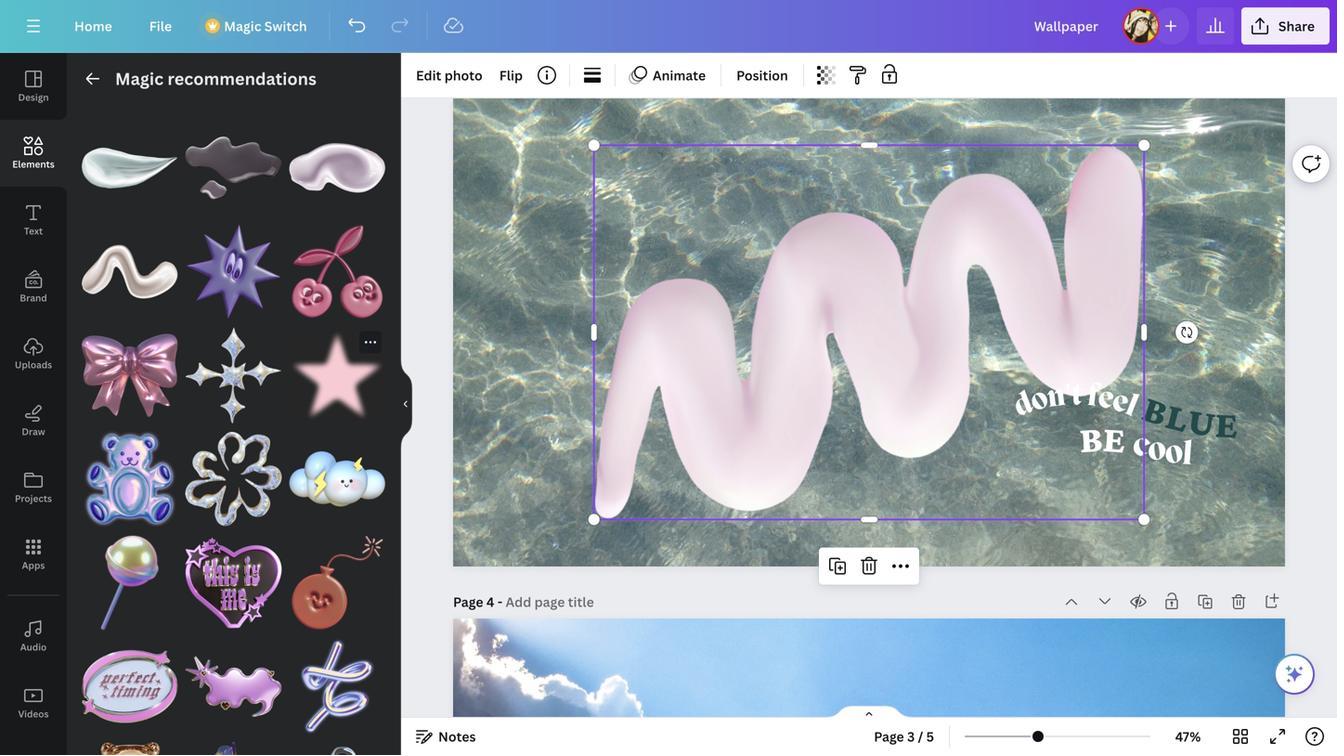 Task type: describe. For each thing, give the bounding box(es) containing it.
brand
[[20, 292, 47, 304]]

Design title text field
[[1020, 7, 1115, 45]]

animate button
[[623, 60, 713, 90]]

page 3 / 5 button
[[867, 722, 942, 751]]

3d软萌装饰贴纸 蝴蝶结 image
[[82, 327, 178, 424]]

f
[[1086, 381, 1101, 415]]

videos button
[[0, 670, 67, 737]]

notes
[[438, 728, 476, 745]]

magic switch button
[[194, 7, 322, 45]]

Page title text field
[[506, 593, 596, 611]]

draw button
[[0, 387, 67, 454]]

position button
[[729, 60, 796, 90]]

3d软萌装饰贴纸 闪电云 image
[[289, 431, 385, 527]]

3d teddy bear gem image
[[82, 742, 178, 755]]

edit photo button
[[409, 60, 490, 90]]

3d软萌装饰贴纸 金属花 image
[[289, 742, 385, 755]]

b for b e
[[1079, 417, 1105, 461]]

l
[[1162, 394, 1194, 440]]

home
[[74, 17, 112, 35]]

matte 3d happy bomb image
[[289, 535, 385, 631]]

l inside o o l
[[1182, 438, 1194, 474]]

share button
[[1242, 7, 1330, 45]]

side panel tab list
[[0, 53, 67, 755]]

f e e
[[1086, 381, 1132, 422]]

渐变油画棒背景素材 粉五角星 image
[[289, 327, 385, 424]]

hide image
[[400, 359, 412, 449]]

3d makeup & beauty product smears face cream image
[[82, 120, 178, 216]]

47%
[[1176, 728, 1201, 745]]

4
[[487, 593, 495, 611]]

decorative 3d label image
[[185, 638, 282, 735]]

u
[[1185, 399, 1219, 445]]

magic for magic switch
[[224, 17, 261, 35]]

b e
[[1079, 417, 1127, 461]]

page 3 / 5
[[874, 728, 934, 745]]

n
[[1046, 381, 1068, 416]]

flip
[[499, 66, 523, 84]]

uploads button
[[0, 320, 67, 387]]

t
[[1072, 380, 1082, 413]]

decorative 3d perfect timing typography image
[[82, 638, 178, 735]]

/
[[918, 728, 924, 745]]

file
[[149, 17, 172, 35]]

o for n
[[1028, 383, 1052, 419]]

3d makeup & beauty product smears purple cream image
[[289, 120, 385, 216]]

magic switch
[[224, 17, 307, 35]]

animate
[[653, 66, 706, 84]]

text button
[[0, 187, 67, 254]]

videos
[[18, 708, 49, 720]]

magic for magic recommendations
[[115, 67, 164, 90]]

o for o
[[1145, 432, 1170, 471]]

glossy curvy 3d brutalist cross image
[[185, 327, 282, 424]]

file button
[[134, 7, 187, 45]]

magic recommendations
[[115, 67, 317, 90]]

design
[[18, 91, 49, 104]]



Task type: locate. For each thing, give the bounding box(es) containing it.
l u e
[[1162, 394, 1239, 446]]

page left 4
[[453, 593, 483, 611]]

o left '
[[1028, 383, 1052, 419]]

1 horizontal spatial b
[[1138, 386, 1174, 435]]

e
[[1214, 402, 1239, 446], [1102, 417, 1127, 461]]

1 vertical spatial page
[[874, 728, 904, 745]]

1 horizontal spatial page
[[874, 728, 904, 745]]

recommendations
[[167, 67, 317, 90]]

0 horizontal spatial l
[[1121, 391, 1142, 425]]

position
[[737, 66, 788, 84]]

o inside the o n ' t
[[1028, 383, 1052, 419]]

edit
[[416, 66, 442, 84]]

b left u
[[1138, 386, 1174, 435]]

canva assistant image
[[1284, 663, 1306, 685]]

magic inside button
[[224, 17, 261, 35]]

page for page 4 -
[[453, 593, 483, 611]]

magic
[[224, 17, 261, 35], [115, 67, 164, 90]]

elements button
[[0, 120, 67, 187]]

design button
[[0, 53, 67, 120]]

e left o o l
[[1102, 417, 1127, 461]]

3d makeup & beauty product smears rosey toner image
[[185, 120, 282, 216]]

page 4 -
[[453, 593, 506, 611]]

0 horizontal spatial page
[[453, 593, 483, 611]]

apps button
[[0, 521, 67, 588]]

page inside button
[[874, 728, 904, 745]]

notes button
[[409, 722, 483, 751]]

audio button
[[0, 603, 67, 670]]

e right t
[[1096, 382, 1117, 418]]

e inside l u e
[[1214, 402, 1239, 446]]

projects button
[[0, 454, 67, 521]]

'
[[1065, 381, 1073, 414]]

holographic chrome decorative lollipop image
[[82, 535, 178, 631]]

3d colorful glowing gradient helix cone image
[[289, 638, 385, 735]]

e right l
[[1214, 402, 1239, 446]]

0 vertical spatial l
[[1121, 391, 1142, 425]]

0 horizontal spatial e
[[1102, 417, 1127, 461]]

47% button
[[1158, 722, 1219, 751]]

magic left switch
[[224, 17, 261, 35]]

o left u
[[1145, 432, 1170, 471]]

-
[[498, 593, 503, 611]]

photo
[[445, 66, 483, 84]]

gradient chrome teddy bear image
[[82, 431, 178, 527]]

page left the 3
[[874, 728, 904, 745]]

e right f
[[1108, 386, 1132, 422]]

flip button
[[492, 60, 530, 90]]

glossy curvy 3d brutalist flower image
[[185, 431, 282, 527]]

3d makeup & beauty product smears eye cream image
[[82, 224, 178, 320]]

apps
[[22, 559, 45, 572]]

5
[[927, 728, 934, 745]]

projects
[[15, 492, 52, 505]]

e
[[1096, 382, 1117, 418], [1108, 386, 1132, 422]]

0 horizontal spatial b
[[1079, 417, 1105, 461]]

b
[[1138, 386, 1174, 435], [1079, 417, 1105, 461]]

0 vertical spatial page
[[453, 593, 483, 611]]

1 horizontal spatial l
[[1182, 438, 1194, 474]]

e inside b e
[[1102, 417, 1127, 461]]

1 horizontal spatial magic
[[224, 17, 261, 35]]

l
[[1121, 391, 1142, 425], [1182, 438, 1194, 474]]

edit photo
[[416, 66, 483, 84]]

home link
[[59, 7, 127, 45]]

matte 3d spiky emoticon image
[[185, 224, 282, 320]]

b inside b e
[[1079, 417, 1105, 461]]

magic down "file"
[[115, 67, 164, 90]]

o n ' t
[[1028, 380, 1082, 419]]

l right b e
[[1182, 438, 1194, 474]]

text
[[24, 225, 43, 237]]

l right f
[[1121, 391, 1142, 425]]

draw
[[22, 425, 45, 438]]

page for page 3 / 5
[[874, 728, 904, 745]]

share
[[1279, 17, 1315, 35]]

0 vertical spatial magic
[[224, 17, 261, 35]]

1 vertical spatial l
[[1182, 438, 1194, 474]]

o o l
[[1145, 432, 1194, 474]]

show pages image
[[825, 705, 914, 720]]

d
[[1010, 388, 1038, 425]]

b for b
[[1138, 386, 1174, 435]]

matte 3d cherries image
[[289, 224, 385, 320]]

audio
[[20, 641, 47, 653]]

decorative 3d this is me typography image
[[185, 535, 282, 631]]

b down f
[[1079, 417, 1105, 461]]

group
[[82, 120, 178, 216], [185, 120, 282, 216], [289, 120, 385, 216], [289, 212, 385, 320], [82, 224, 178, 320], [185, 224, 282, 320], [82, 316, 178, 424], [185, 327, 282, 424], [289, 327, 385, 424], [82, 420, 178, 527], [185, 420, 282, 527], [289, 420, 385, 527], [82, 524, 178, 631], [185, 524, 282, 631], [289, 524, 385, 631], [82, 627, 178, 735], [185, 638, 282, 735], [289, 638, 385, 735], [82, 731, 178, 755], [185, 742, 282, 755], [289, 742, 385, 755]]

page
[[453, 593, 483, 611], [874, 728, 904, 745]]

main menu bar
[[0, 0, 1337, 53]]

elements
[[12, 158, 55, 170]]

1 horizontal spatial e
[[1214, 402, 1239, 446]]

1 vertical spatial magic
[[115, 67, 164, 90]]

3
[[907, 728, 915, 745]]

o
[[1028, 383, 1052, 419], [1145, 432, 1170, 471], [1163, 436, 1185, 473]]

uploads
[[15, 359, 52, 371]]

0 horizontal spatial magic
[[115, 67, 164, 90]]

brand button
[[0, 254, 67, 320]]

o right b e
[[1163, 436, 1185, 473]]

holographic chrome cherries image
[[185, 742, 282, 755]]

switch
[[265, 17, 307, 35]]



Task type: vqa. For each thing, say whether or not it's contained in the screenshot.
Home
yes



